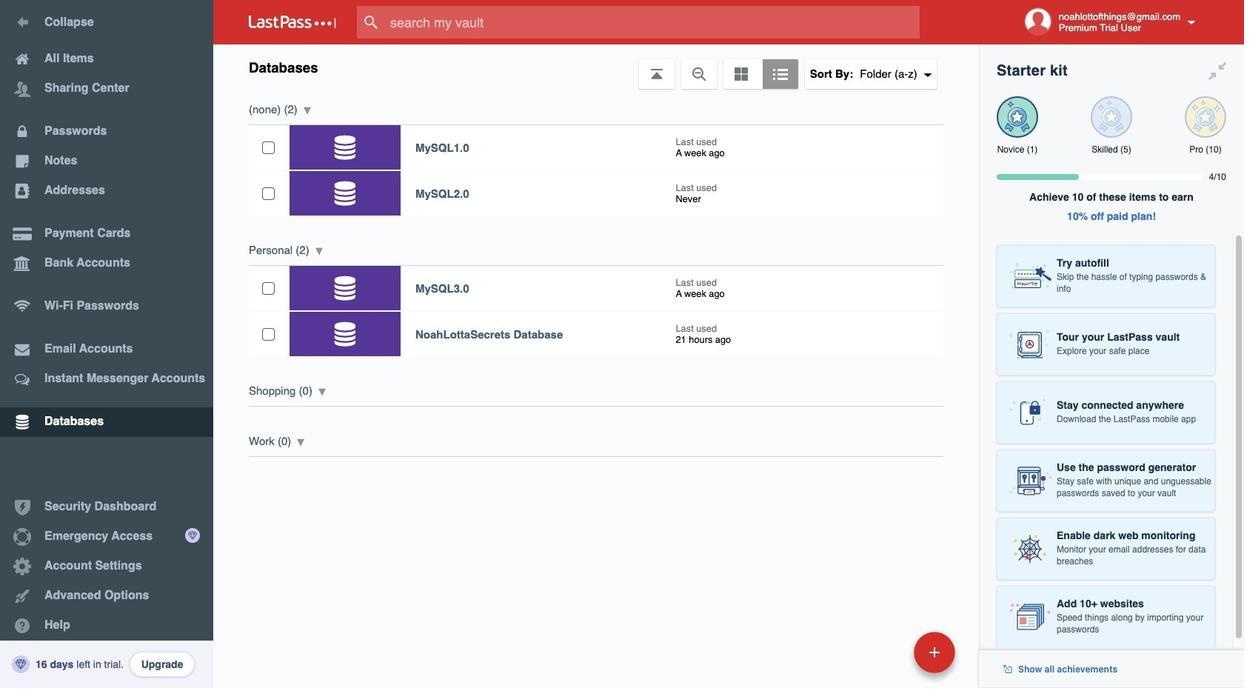 Task type: locate. For each thing, give the bounding box(es) containing it.
new item navigation
[[812, 627, 964, 688]]

new item element
[[812, 631, 961, 673]]



Task type: describe. For each thing, give the bounding box(es) containing it.
Search search field
[[357, 6, 949, 39]]

search my vault text field
[[357, 6, 949, 39]]

vault options navigation
[[213, 44, 979, 89]]

lastpass image
[[249, 16, 336, 29]]

main navigation navigation
[[0, 0, 213, 688]]



